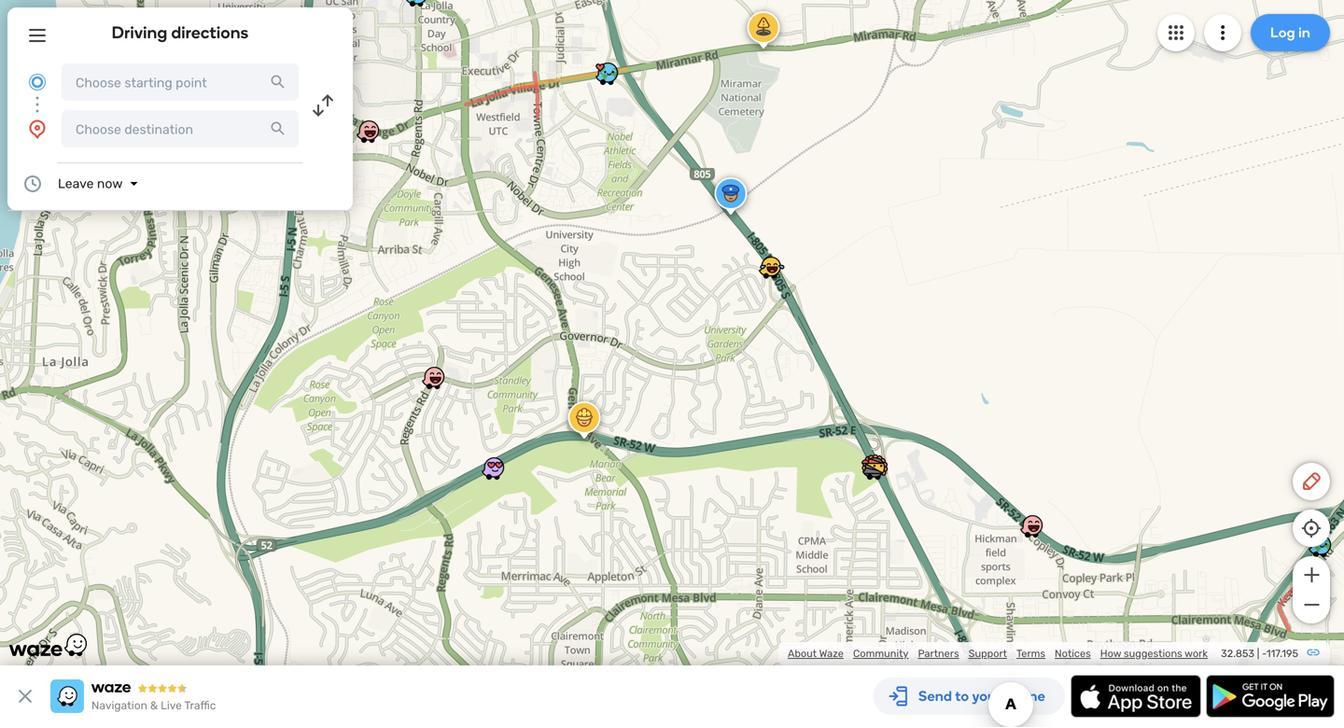 Task type: locate. For each thing, give the bounding box(es) containing it.
waze
[[819, 648, 844, 660]]

community link
[[853, 648, 909, 660]]

about
[[788, 648, 817, 660]]

live
[[161, 699, 182, 712]]

directions
[[171, 22, 249, 42]]

about waze link
[[788, 648, 844, 660]]

community
[[853, 648, 909, 660]]

how suggestions work link
[[1101, 648, 1208, 660]]

clock image
[[21, 173, 44, 195]]

32.853
[[1221, 648, 1255, 660]]

terms link
[[1017, 648, 1046, 660]]

suggestions
[[1124, 648, 1183, 660]]

link image
[[1306, 645, 1321, 660]]



Task type: describe. For each thing, give the bounding box(es) containing it.
support link
[[969, 648, 1008, 660]]

leave
[[58, 176, 94, 191]]

32.853 | -117.195
[[1221, 648, 1299, 660]]

leave now
[[58, 176, 123, 191]]

now
[[97, 176, 123, 191]]

driving directions
[[112, 22, 249, 42]]

driving
[[112, 22, 168, 42]]

current location image
[[26, 71, 49, 93]]

117.195
[[1267, 648, 1299, 660]]

zoom in image
[[1300, 564, 1324, 586]]

traffic
[[184, 699, 216, 712]]

&
[[150, 699, 158, 712]]

location image
[[26, 118, 49, 140]]

notices
[[1055, 648, 1091, 660]]

zoom out image
[[1300, 594, 1324, 616]]

navigation
[[92, 699, 147, 712]]

support
[[969, 648, 1008, 660]]

notices link
[[1055, 648, 1091, 660]]

|
[[1257, 648, 1260, 660]]

terms
[[1017, 648, 1046, 660]]

navigation & live traffic
[[92, 699, 216, 712]]

work
[[1185, 648, 1208, 660]]

Choose destination text field
[[62, 110, 299, 148]]

-
[[1262, 648, 1267, 660]]

about waze community partners support terms notices how suggestions work
[[788, 648, 1208, 660]]

x image
[[14, 685, 36, 708]]

Choose starting point text field
[[62, 63, 299, 101]]

pencil image
[[1301, 471, 1323, 493]]

partners
[[918, 648, 960, 660]]

partners link
[[918, 648, 960, 660]]

how
[[1101, 648, 1122, 660]]



Task type: vqa. For each thing, say whether or not it's contained in the screenshot.
the bottommost CA,
no



